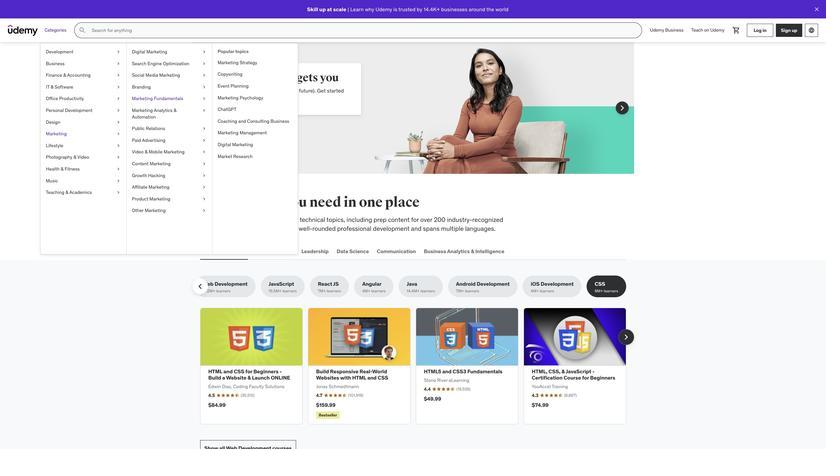 Task type: describe. For each thing, give the bounding box(es) containing it.
research
[[233, 154, 253, 159]]

world
[[495, 6, 508, 12]]

1 vertical spatial digital marketing link
[[212, 139, 298, 151]]

around
[[469, 6, 485, 12]]

build inside 'html and css for beginners - build a website & launch online'
[[208, 375, 221, 382]]

relations
[[146, 126, 165, 132]]

other
[[132, 208, 144, 214]]

& right health
[[61, 166, 63, 172]]

xsmall image for social media marketing
[[201, 72, 207, 79]]

and inside the covering critical workplace skills to technical topics, including prep content for over 200 industry-recognized certifications, our catalog supports well-rounded professional development and spans multiple languages.
[[411, 225, 421, 233]]

Search for anything text field
[[90, 25, 634, 36]]

intelligence
[[475, 248, 504, 255]]

learners inside java 14.4m+ learners
[[421, 289, 435, 294]]

learn
[[350, 6, 364, 12]]

personal
[[46, 107, 64, 113]]

for inside learning that gets you skills for your present (and your future). get started with us.
[[238, 87, 244, 94]]

for inside the covering critical workplace skills to technical topics, including prep content for over 200 industry-recognized certifications, our catalog supports well-rounded professional development and spans multiple languages.
[[411, 216, 419, 224]]

office productivity link
[[41, 93, 126, 105]]

finance & accounting link
[[41, 70, 126, 81]]

business left 'teach' on the top of page
[[665, 27, 683, 33]]

started
[[327, 87, 344, 94]]

topic filters element
[[192, 276, 626, 298]]

personal development
[[46, 107, 93, 113]]

data
[[337, 248, 348, 255]]

development for web development
[[214, 248, 247, 255]]

trusted
[[398, 6, 415, 12]]

teaching & academics link
[[41, 187, 126, 199]]

marketing down "video & mobile marketing"
[[150, 161, 171, 167]]

and for html5 and css3 fundamentals
[[442, 369, 451, 375]]

spans
[[423, 225, 440, 233]]

that
[[273, 71, 294, 85]]

xsmall image for branding
[[201, 84, 207, 90]]

html inside 'html and css for beginners - build a website & launch online'
[[208, 369, 222, 375]]

by
[[417, 6, 422, 12]]

marketing down branding
[[132, 96, 153, 102]]

teaching & academics
[[46, 190, 92, 196]]

0 vertical spatial digital
[[132, 49, 145, 55]]

popular topics
[[218, 48, 249, 54]]

design
[[46, 119, 60, 125]]

consulting
[[247, 118, 269, 124]]

html inside build responsive real-world websites with html and css
[[352, 375, 366, 382]]

0 horizontal spatial udemy
[[376, 6, 392, 12]]

build inside build responsive real-world websites with html and css
[[316, 369, 329, 375]]

web development
[[201, 248, 247, 255]]

learners inside the web development 12.2m+ learners
[[216, 289, 230, 294]]

growth hacking link
[[127, 170, 212, 182]]

content
[[388, 216, 410, 224]]

0 vertical spatial digital marketing link
[[127, 46, 212, 58]]

& inside 'html and css for beginners - build a website & launch online'
[[247, 375, 251, 382]]

react js 7m+ learners
[[318, 281, 341, 294]]

coaching and consulting business
[[218, 118, 289, 124]]

with inside learning that gets you skills for your present (and your future). get started with us.
[[224, 95, 234, 101]]

business analytics & intelligence button
[[422, 244, 506, 260]]

java
[[407, 281, 417, 288]]

data science button
[[335, 244, 370, 260]]

1 vertical spatial in
[[344, 194, 356, 211]]

xsmall image for design
[[116, 119, 121, 126]]

marketing fundamentals element
[[212, 44, 298, 255]]

office productivity
[[46, 96, 84, 102]]

all
[[200, 194, 219, 211]]

teaching
[[46, 190, 64, 196]]

udemy image
[[8, 25, 38, 36]]

7m+ for android development
[[456, 289, 464, 294]]

it for it certifications
[[254, 248, 259, 255]]

marketing down affiliate marketing link
[[149, 196, 170, 202]]

& inside 'html, css, & javascript - certification course for beginners'
[[561, 369, 565, 375]]

0 vertical spatial next image
[[617, 103, 627, 113]]

sign
[[781, 27, 791, 33]]

categories
[[45, 27, 66, 33]]

|
[[348, 6, 349, 12]]

to
[[293, 216, 298, 224]]

2 your from the left
[[287, 87, 298, 94]]

public
[[132, 126, 145, 132]]

marketing psychology link
[[212, 92, 298, 104]]

build responsive real-world websites with html and css link
[[316, 369, 388, 382]]

0 horizontal spatial digital marketing
[[132, 49, 167, 55]]

gets
[[296, 71, 318, 85]]

9m+
[[595, 289, 603, 294]]

development for personal development
[[65, 107, 93, 113]]

previous image for topic filters element
[[195, 282, 205, 292]]

choose a language image
[[808, 27, 815, 34]]

xsmall image for development
[[116, 49, 121, 55]]

one
[[359, 194, 383, 211]]

market research link
[[212, 151, 298, 163]]

xsmall image for office productivity
[[116, 96, 121, 102]]

0 vertical spatial the
[[486, 6, 494, 12]]

log in link
[[747, 24, 773, 37]]

xsmall image for affiliate marketing
[[201, 184, 207, 191]]

development down categories dropdown button
[[46, 49, 73, 55]]

xsmall image for teaching & academics
[[116, 190, 121, 196]]

digital marketing inside marketing fundamentals element
[[218, 142, 253, 148]]

xsmall image for search engine optimization
[[201, 61, 207, 67]]

1 horizontal spatial in
[[763, 27, 766, 33]]

marketing up engine in the top left of the page
[[146, 49, 167, 55]]

css3
[[453, 369, 466, 375]]

carousel element containing html and css for beginners - build a website & launch online
[[200, 308, 634, 425]]

finance
[[46, 72, 62, 78]]

automation
[[132, 114, 156, 120]]

social media marketing
[[132, 72, 180, 78]]

future).
[[299, 87, 316, 94]]

0 horizontal spatial video
[[77, 154, 89, 160]]

marketing analytics & automation
[[132, 107, 176, 120]]

for inside 'html, css, & javascript - certification course for beginners'
[[582, 375, 589, 382]]

learning that gets you skills for your present (and your future). get started with us.
[[224, 71, 344, 101]]

html and css for beginners - build a website & launch online link
[[208, 369, 290, 382]]

marketing down the product marketing in the left top of the page
[[145, 208, 166, 214]]

event planning
[[218, 83, 249, 89]]

xsmall image for growth hacking
[[201, 173, 207, 179]]

web for web development 12.2m+ learners
[[202, 281, 213, 288]]

xsmall image for marketing fundamentals
[[201, 96, 207, 102]]

html, css, & javascript - certification course for beginners
[[532, 369, 615, 382]]

200
[[434, 216, 445, 224]]

over
[[420, 216, 432, 224]]

sign up link
[[776, 24, 802, 37]]

social
[[132, 72, 144, 78]]

1 vertical spatial the
[[222, 194, 243, 211]]

business inside marketing fundamentals element
[[270, 118, 289, 124]]

categories button
[[41, 22, 70, 38]]

and for coaching and consulting business
[[238, 118, 246, 124]]

hacking
[[148, 173, 165, 179]]

ios
[[531, 281, 540, 288]]

copywriting link
[[212, 69, 298, 80]]

launch
[[252, 375, 270, 382]]

xsmall image for business
[[116, 61, 121, 67]]

marketing analytics & automation link
[[127, 105, 212, 123]]

data science
[[337, 248, 369, 255]]

search engine optimization link
[[127, 58, 212, 70]]

learners inside css 9m+ learners
[[604, 289, 618, 294]]

javascript inside 'html, css, & javascript - certification course for beginners'
[[566, 369, 591, 375]]

business analytics & intelligence
[[424, 248, 504, 255]]

product marketing link
[[127, 193, 212, 205]]

html5
[[424, 369, 441, 375]]

& right teaching in the top left of the page
[[65, 190, 68, 196]]

software
[[55, 84, 73, 90]]

planning
[[231, 83, 249, 89]]

is
[[393, 6, 397, 12]]

development link
[[41, 46, 126, 58]]

beginners inside 'html, css, & javascript - certification course for beginners'
[[590, 375, 615, 382]]

teach on udemy
[[691, 27, 724, 33]]

branding
[[132, 84, 151, 90]]

academics
[[69, 190, 92, 196]]

and for html and css for beginners - build a website & launch online
[[223, 369, 233, 375]]

online
[[271, 375, 290, 382]]

well-
[[299, 225, 312, 233]]

android development 7m+ learners
[[456, 281, 510, 294]]

xsmall image for content marketing
[[201, 161, 207, 167]]

& inside marketing analytics & automation
[[174, 107, 176, 113]]

1 your from the left
[[245, 87, 255, 94]]

including
[[347, 216, 372, 224]]

content
[[132, 161, 149, 167]]

0 vertical spatial skills
[[245, 194, 281, 211]]

photography & video link
[[41, 152, 126, 164]]

analytics for business
[[447, 248, 470, 255]]



Task type: vqa. For each thing, say whether or not it's contained in the screenshot.


Task type: locate. For each thing, give the bounding box(es) containing it.
with inside build responsive real-world websites with html and css
[[340, 375, 351, 382]]

xsmall image inside lifestyle link
[[116, 143, 121, 149]]

web
[[201, 248, 212, 255], [202, 281, 213, 288]]

xsmall image inside the content marketing link
[[201, 161, 207, 167]]

up
[[319, 6, 326, 12], [792, 27, 797, 33]]

0 vertical spatial it
[[46, 84, 50, 90]]

xsmall image for other marketing
[[201, 208, 207, 214]]

video down lifestyle link
[[77, 154, 89, 160]]

video & mobile marketing link
[[127, 147, 212, 158]]

for
[[238, 87, 244, 94], [411, 216, 419, 224], [245, 369, 252, 375], [582, 375, 589, 382]]

xsmall image inside affiliate marketing link
[[201, 184, 207, 191]]

1 vertical spatial skills
[[277, 216, 291, 224]]

14.4k+
[[424, 6, 440, 12]]

the left world
[[486, 6, 494, 12]]

2 horizontal spatial css
[[595, 281, 605, 288]]

1 vertical spatial it
[[254, 248, 259, 255]]

skills
[[224, 87, 236, 94]]

udemy inside udemy business link
[[650, 27, 664, 33]]

xsmall image inside social media marketing link
[[201, 72, 207, 79]]

& inside button
[[471, 248, 474, 255]]

it for it & software
[[46, 84, 50, 90]]

get
[[317, 87, 326, 94]]

for up marketing psychology
[[238, 87, 244, 94]]

for inside 'html and css for beginners - build a website & launch online'
[[245, 369, 252, 375]]

photography
[[46, 154, 72, 160]]

xsmall image inside the other marketing link
[[201, 208, 207, 214]]

marketing down skills in the left of the page
[[218, 95, 239, 101]]

development inside android development 7m+ learners
[[477, 281, 510, 288]]

& left the intelligence
[[471, 248, 474, 255]]

development up 12.2m+
[[215, 281, 247, 288]]

digital marketing
[[132, 49, 167, 55], [218, 142, 253, 148]]

workplace
[[247, 216, 276, 224]]

digital marketing up market research
[[218, 142, 253, 148]]

development
[[373, 225, 409, 233]]

1 vertical spatial analytics
[[447, 248, 470, 255]]

1 vertical spatial web
[[202, 281, 213, 288]]

javascript inside javascript 15.5m+ learners
[[269, 281, 294, 288]]

skill up at scale | learn why udemy is trusted by 14.4k+ businesses around the world
[[307, 6, 508, 12]]

log in
[[754, 27, 766, 33]]

xsmall image inside video & mobile marketing 'link'
[[201, 149, 207, 156]]

product marketing
[[132, 196, 170, 202]]

development right android
[[477, 281, 510, 288]]

it certifications button
[[253, 244, 295, 260]]

javascript up 15.5m+
[[269, 281, 294, 288]]

1 vertical spatial with
[[340, 375, 351, 382]]

1 horizontal spatial build
[[316, 369, 329, 375]]

xsmall image inside health & fitness link
[[116, 166, 121, 173]]

communication button
[[375, 244, 417, 260]]

engine
[[147, 61, 162, 66]]

marketing down popular
[[218, 60, 239, 66]]

web for web development
[[201, 248, 212, 255]]

4m+ down angular
[[362, 289, 370, 294]]

learners inside ios development 4m+ learners
[[540, 289, 554, 294]]

8 learners from the left
[[604, 289, 618, 294]]

0 horizontal spatial css
[[234, 369, 244, 375]]

udemy business link
[[646, 22, 687, 38]]

marketing strategy
[[218, 60, 257, 66]]

at
[[327, 6, 332, 12]]

0 horizontal spatial build
[[208, 375, 221, 382]]

skills inside the covering critical workplace skills to technical topics, including prep content for over 200 industry-recognized certifications, our catalog supports well-rounded professional development and spans multiple languages.
[[277, 216, 291, 224]]

14.4m+
[[407, 289, 420, 294]]

up left at
[[319, 6, 326, 12]]

0 vertical spatial you
[[320, 71, 339, 85]]

video down paid
[[132, 149, 144, 155]]

1 horizontal spatial digital marketing
[[218, 142, 253, 148]]

learning
[[224, 71, 271, 85]]

leadership
[[301, 248, 329, 255]]

web inside button
[[201, 248, 212, 255]]

digital marketing link up the optimization
[[127, 46, 212, 58]]

1 horizontal spatial analytics
[[447, 248, 470, 255]]

1 horizontal spatial with
[[340, 375, 351, 382]]

0 horizontal spatial with
[[224, 95, 234, 101]]

your up psychology
[[245, 87, 255, 94]]

for right the a
[[245, 369, 252, 375]]

xsmall image inside marketing analytics & automation "link"
[[201, 107, 207, 114]]

html left world
[[352, 375, 366, 382]]

0 vertical spatial fundamentals
[[154, 96, 183, 102]]

productivity
[[59, 96, 84, 102]]

close image
[[813, 6, 820, 13]]

2 4m+ from the left
[[531, 289, 539, 294]]

css 9m+ learners
[[595, 281, 618, 294]]

fundamentals right css3
[[467, 369, 502, 375]]

1 vertical spatial digital
[[218, 142, 231, 148]]

0 horizontal spatial up
[[319, 6, 326, 12]]

digital up search
[[132, 49, 145, 55]]

marketing management
[[218, 130, 267, 136]]

javascript right the css,
[[566, 369, 591, 375]]

affiliate marketing link
[[127, 182, 212, 193]]

& up 'office'
[[51, 84, 53, 90]]

1 horizontal spatial udemy
[[650, 27, 664, 33]]

0 horizontal spatial fundamentals
[[154, 96, 183, 102]]

skills up supports
[[277, 216, 291, 224]]

5 learners from the left
[[421, 289, 435, 294]]

in up the including
[[344, 194, 356, 211]]

xsmall image inside "product marketing" link
[[201, 196, 207, 203]]

website
[[226, 375, 246, 382]]

& right the finance
[[63, 72, 66, 78]]

xsmall image
[[201, 61, 207, 67], [116, 72, 121, 79], [201, 72, 207, 79], [201, 84, 207, 90], [201, 96, 207, 102], [201, 107, 207, 114], [116, 119, 121, 126], [201, 126, 207, 132], [116, 131, 121, 137], [116, 143, 121, 149], [201, 161, 207, 167], [116, 166, 121, 173], [201, 184, 207, 191], [116, 190, 121, 196], [201, 196, 207, 203], [201, 208, 207, 214]]

development inside ios development 4m+ learners
[[541, 281, 574, 288]]

7 learners from the left
[[540, 289, 554, 294]]

marketing up lifestyle
[[46, 131, 67, 137]]

popular
[[218, 48, 234, 54]]

0 horizontal spatial -
[[280, 369, 282, 375]]

strategy
[[240, 60, 257, 66]]

development for android development 7m+ learners
[[477, 281, 510, 288]]

1 vertical spatial fundamentals
[[467, 369, 502, 375]]

1 7m+ from the left
[[318, 289, 326, 294]]

rounded
[[312, 225, 336, 233]]

sign up
[[781, 27, 797, 33]]

0 vertical spatial carousel element
[[192, 42, 634, 174]]

advertising
[[142, 137, 165, 143]]

with down skills in the left of the page
[[224, 95, 234, 101]]

content marketing link
[[127, 158, 212, 170]]

7m+ inside android development 7m+ learners
[[456, 289, 464, 294]]

and inside build responsive real-world websites with html and css
[[367, 375, 377, 382]]

0 horizontal spatial digital marketing link
[[127, 46, 212, 58]]

1 horizontal spatial 7m+
[[456, 289, 464, 294]]

fundamentals inside "carousel" element
[[467, 369, 502, 375]]

marketing
[[146, 49, 167, 55], [218, 60, 239, 66], [159, 72, 180, 78], [218, 95, 239, 101], [132, 96, 153, 102], [132, 107, 153, 113], [218, 130, 239, 136], [46, 131, 67, 137], [232, 142, 253, 148], [164, 149, 185, 155], [150, 161, 171, 167], [149, 184, 169, 190], [149, 196, 170, 202], [145, 208, 166, 214]]

development down certifications,
[[214, 248, 247, 255]]

up right sign
[[792, 27, 797, 33]]

marketing down "paid advertising" link at the left of page
[[164, 149, 185, 155]]

1 horizontal spatial the
[[486, 6, 494, 12]]

learners inside android development 7m+ learners
[[465, 289, 479, 294]]

- inside 'html, css, & javascript - certification course for beginners'
[[592, 369, 594, 375]]

xsmall image inside public relations link
[[201, 126, 207, 132]]

in right log
[[763, 27, 766, 33]]

xsmall image for music
[[116, 178, 121, 184]]

4m+ inside angular 4m+ learners
[[362, 289, 370, 294]]

xsmall image for marketing
[[116, 131, 121, 137]]

beginners right 'course'
[[590, 375, 615, 382]]

fundamentals down branding "link"
[[154, 96, 183, 102]]

xsmall image inside branding "link"
[[201, 84, 207, 90]]

angular
[[362, 281, 381, 288]]

public relations link
[[127, 123, 212, 135]]

1 horizontal spatial you
[[320, 71, 339, 85]]

chatgpt
[[218, 107, 236, 112]]

web up 12.2m+
[[202, 281, 213, 288]]

2 horizontal spatial udemy
[[710, 27, 724, 33]]

0 horizontal spatial the
[[222, 194, 243, 211]]

it left the certifications
[[254, 248, 259, 255]]

xsmall image for health & fitness
[[116, 166, 121, 173]]

0 horizontal spatial your
[[245, 87, 255, 94]]

present
[[257, 87, 275, 94]]

2 - from the left
[[592, 369, 594, 375]]

analytics inside marketing analytics & automation
[[154, 107, 172, 113]]

html,
[[532, 369, 547, 375]]

music link
[[41, 175, 126, 187]]

xsmall image inside photography & video link
[[116, 154, 121, 161]]

xsmall image inside search engine optimization link
[[201, 61, 207, 67]]

previous image for "carousel" element containing learning that gets you
[[199, 103, 209, 113]]

branding link
[[127, 81, 212, 93]]

css right real-
[[378, 375, 388, 382]]

business down the spans on the right of page
[[424, 248, 446, 255]]

you up to
[[283, 194, 307, 211]]

beginners right website
[[253, 369, 278, 375]]

web down certifications,
[[201, 248, 212, 255]]

build left the a
[[208, 375, 221, 382]]

0 vertical spatial in
[[763, 27, 766, 33]]

- right launch in the left of the page
[[280, 369, 282, 375]]

finance & accounting
[[46, 72, 91, 78]]

& left launch in the left of the page
[[247, 375, 251, 382]]

xsmall image for lifestyle
[[116, 143, 121, 149]]

1 horizontal spatial it
[[254, 248, 259, 255]]

video inside 'link'
[[132, 149, 144, 155]]

1 horizontal spatial digital marketing link
[[212, 139, 298, 151]]

xsmall image inside music link
[[116, 178, 121, 184]]

video
[[132, 149, 144, 155], [77, 154, 89, 160]]

previous image inside "carousel" element
[[199, 103, 209, 113]]

all the skills you need in one place
[[200, 194, 420, 211]]

xsmall image inside development link
[[116, 49, 121, 55]]

0 vertical spatial analytics
[[154, 107, 172, 113]]

you up started
[[320, 71, 339, 85]]

business link
[[41, 58, 126, 70]]

xsmall image for digital marketing
[[201, 49, 207, 55]]

4m+ down ios
[[531, 289, 539, 294]]

css inside build responsive real-world websites with html and css
[[378, 375, 388, 382]]

it up 'office'
[[46, 84, 50, 90]]

learners inside angular 4m+ learners
[[371, 289, 386, 294]]

2 learners from the left
[[282, 289, 297, 294]]

0 horizontal spatial html
[[208, 369, 222, 375]]

you for skills
[[283, 194, 307, 211]]

angular 4m+ learners
[[362, 281, 386, 294]]

content marketing
[[132, 161, 171, 167]]

event planning link
[[212, 80, 298, 92]]

log
[[754, 27, 762, 33]]

xsmall image inside "paid advertising" link
[[201, 137, 207, 144]]

xsmall image inside finance & accounting link
[[116, 72, 121, 79]]

& up fitness
[[73, 154, 76, 160]]

1 horizontal spatial css
[[378, 375, 388, 382]]

skills up the workplace
[[245, 194, 281, 211]]

1 horizontal spatial digital
[[218, 142, 231, 148]]

accounting
[[67, 72, 91, 78]]

music
[[46, 178, 58, 184]]

css inside 'html and css for beginners - build a website & launch online'
[[234, 369, 244, 375]]

1 horizontal spatial -
[[592, 369, 594, 375]]

businesses
[[441, 6, 467, 12]]

css inside css 9m+ learners
[[595, 281, 605, 288]]

up for skill
[[319, 6, 326, 12]]

health & fitness
[[46, 166, 80, 172]]

previous image inside topic filters element
[[195, 282, 205, 292]]

shopping cart with 0 items image
[[732, 26, 740, 34]]

skills
[[245, 194, 281, 211], [277, 216, 291, 224]]

- inside 'html and css for beginners - build a website & launch online'
[[280, 369, 282, 375]]

carousel element
[[192, 42, 634, 174], [200, 308, 634, 425]]

7m+ down react
[[318, 289, 326, 294]]

development
[[46, 49, 73, 55], [65, 107, 93, 113], [214, 248, 247, 255], [215, 281, 247, 288], [477, 281, 510, 288], [541, 281, 574, 288]]

your right (and
[[287, 87, 298, 94]]

web inside the web development 12.2m+ learners
[[202, 281, 213, 288]]

0 horizontal spatial analytics
[[154, 107, 172, 113]]

1 horizontal spatial your
[[287, 87, 298, 94]]

marketing inside 'link'
[[218, 95, 239, 101]]

0 horizontal spatial it
[[46, 84, 50, 90]]

1 4m+ from the left
[[362, 289, 370, 294]]

for left over
[[411, 216, 419, 224]]

technical
[[300, 216, 325, 224]]

1 vertical spatial you
[[283, 194, 307, 211]]

1 horizontal spatial fundamentals
[[467, 369, 502, 375]]

xsmall image inside business link
[[116, 61, 121, 67]]

carousel element containing learning that gets you
[[192, 42, 634, 174]]

1 horizontal spatial beginners
[[590, 375, 615, 382]]

world
[[372, 369, 387, 375]]

xsmall image for product marketing
[[201, 196, 207, 203]]

& down marketing fundamentals link
[[174, 107, 176, 113]]

development right ios
[[541, 281, 574, 288]]

0 vertical spatial with
[[224, 95, 234, 101]]

1 horizontal spatial 4m+
[[531, 289, 539, 294]]

marketing up the automation
[[132, 107, 153, 113]]

development for ios development 4m+ learners
[[541, 281, 574, 288]]

analytics inside button
[[447, 248, 470, 255]]

fundamentals
[[154, 96, 183, 102], [467, 369, 502, 375]]

growth hacking
[[132, 173, 165, 179]]

personal development link
[[41, 105, 126, 117]]

marketing inside marketing analytics & automation
[[132, 107, 153, 113]]

development for web development 12.2m+ learners
[[215, 281, 247, 288]]

you inside learning that gets you skills for your present (and your future). get started with us.
[[320, 71, 339, 85]]

xsmall image inside it & software link
[[116, 84, 121, 90]]

0 horizontal spatial in
[[344, 194, 356, 211]]

7m+ down android
[[456, 289, 464, 294]]

development inside the web development 12.2m+ learners
[[215, 281, 247, 288]]

7m+ inside react js 7m+ learners
[[318, 289, 326, 294]]

critical
[[227, 216, 245, 224]]

copywriting
[[218, 71, 242, 77]]

xsmall image inside growth hacking link
[[201, 173, 207, 179]]

4 learners from the left
[[371, 289, 386, 294]]

you
[[320, 71, 339, 85], [283, 194, 307, 211]]

1 - from the left
[[280, 369, 282, 375]]

you for gets
[[320, 71, 339, 85]]

xsmall image
[[116, 49, 121, 55], [201, 49, 207, 55], [116, 61, 121, 67], [116, 84, 121, 90], [116, 96, 121, 102], [116, 107, 121, 114], [201, 137, 207, 144], [201, 149, 207, 156], [116, 154, 121, 161], [201, 173, 207, 179], [116, 178, 121, 184]]

0 vertical spatial digital marketing
[[132, 49, 167, 55]]

up for sign
[[792, 27, 797, 33]]

0 horizontal spatial you
[[283, 194, 307, 211]]

0 vertical spatial up
[[319, 6, 326, 12]]

digital marketing link down the management
[[212, 139, 298, 151]]

0 horizontal spatial digital
[[132, 49, 145, 55]]

product
[[132, 196, 148, 202]]

0 horizontal spatial 7m+
[[318, 289, 326, 294]]

marketing down "marketing management"
[[232, 142, 253, 148]]

market research
[[218, 154, 253, 159]]

6 learners from the left
[[465, 289, 479, 294]]

html5 and css3 fundamentals
[[424, 369, 502, 375]]

xsmall image inside marketing fundamentals link
[[201, 96, 207, 102]]

why
[[365, 6, 374, 12]]

submit search image
[[79, 26, 87, 34]]

public relations
[[132, 126, 165, 132]]

1 vertical spatial next image
[[621, 332, 631, 343]]

analytics down the multiple
[[447, 248, 470, 255]]

our
[[240, 225, 249, 233]]

javascript 15.5m+ learners
[[269, 281, 297, 294]]

business right consulting
[[270, 118, 289, 124]]

1 horizontal spatial up
[[792, 27, 797, 33]]

marketing down hacking
[[149, 184, 169, 190]]

event
[[218, 83, 229, 89]]

xsmall image for public relations
[[201, 126, 207, 132]]

and inside marketing fundamentals element
[[238, 118, 246, 124]]

xsmall image inside teaching & academics link
[[116, 190, 121, 196]]

languages.
[[465, 225, 496, 233]]

with
[[224, 95, 234, 101], [340, 375, 351, 382]]

mobile
[[149, 149, 163, 155]]

2 7m+ from the left
[[456, 289, 464, 294]]

for right 'course'
[[582, 375, 589, 382]]

marketing down search engine optimization link at the top left of page
[[159, 72, 180, 78]]

xsmall image inside marketing link
[[116, 131, 121, 137]]

and inside 'html and css for beginners - build a website & launch online'
[[223, 369, 233, 375]]

in
[[763, 27, 766, 33], [344, 194, 356, 211]]

coaching
[[218, 118, 237, 124]]

udemy inside teach on udemy link
[[710, 27, 724, 33]]

1 vertical spatial up
[[792, 27, 797, 33]]

3 learners from the left
[[327, 289, 341, 294]]

1 vertical spatial digital marketing
[[218, 142, 253, 148]]

html left website
[[208, 369, 222, 375]]

1 vertical spatial previous image
[[195, 282, 205, 292]]

0 horizontal spatial beginners
[[253, 369, 278, 375]]

digital inside marketing fundamentals element
[[218, 142, 231, 148]]

html and css for beginners - build a website & launch online
[[208, 369, 290, 382]]

& right the css,
[[561, 369, 565, 375]]

beginners inside 'html and css for beginners - build a website & launch online'
[[253, 369, 278, 375]]

the up critical
[[222, 194, 243, 211]]

1 horizontal spatial javascript
[[566, 369, 591, 375]]

xsmall image for finance & accounting
[[116, 72, 121, 79]]

1 horizontal spatial video
[[132, 149, 144, 155]]

1 vertical spatial javascript
[[566, 369, 591, 375]]

- right 'course'
[[592, 369, 594, 375]]

business inside button
[[424, 248, 446, 255]]

xsmall image for video & mobile marketing
[[201, 149, 207, 156]]

development down office productivity "link" in the left of the page
[[65, 107, 93, 113]]

it inside 'button'
[[254, 248, 259, 255]]

xsmall image inside personal development link
[[116, 107, 121, 114]]

next image
[[617, 103, 627, 113], [621, 332, 631, 343]]

4m+ inside ios development 4m+ learners
[[531, 289, 539, 294]]

xsmall image for paid advertising
[[201, 137, 207, 144]]

0 vertical spatial javascript
[[269, 281, 294, 288]]

xsmall image inside design link
[[116, 119, 121, 126]]

previous image
[[199, 103, 209, 113], [195, 282, 205, 292]]

the
[[486, 6, 494, 12], [222, 194, 243, 211]]

certifications
[[260, 248, 293, 255]]

leadership button
[[300, 244, 330, 260]]

learners inside javascript 15.5m+ learners
[[282, 289, 297, 294]]

marketing psychology
[[218, 95, 263, 101]]

1 vertical spatial carousel element
[[200, 308, 634, 425]]

learners inside react js 7m+ learners
[[327, 289, 341, 294]]

xsmall image for it & software
[[116, 84, 121, 90]]

marketing inside 'link'
[[164, 149, 185, 155]]

digital up market
[[218, 142, 231, 148]]

0 vertical spatial web
[[201, 248, 212, 255]]

with right "websites"
[[340, 375, 351, 382]]

analytics for marketing
[[154, 107, 172, 113]]

build left responsive
[[316, 369, 329, 375]]

and
[[238, 118, 246, 124], [411, 225, 421, 233], [223, 369, 233, 375], [442, 369, 451, 375], [367, 375, 377, 382]]

skill
[[307, 6, 318, 12]]

& left mobile
[[145, 149, 148, 155]]

business up the finance
[[46, 61, 65, 66]]

analytics down the marketing fundamentals
[[154, 107, 172, 113]]

1 learners from the left
[[216, 289, 230, 294]]

0 horizontal spatial 4m+
[[362, 289, 370, 294]]

marketing down "coaching"
[[218, 130, 239, 136]]

fitness
[[65, 166, 80, 172]]

0 vertical spatial previous image
[[199, 103, 209, 113]]

& inside 'link'
[[145, 149, 148, 155]]

development inside button
[[214, 248, 247, 255]]

0 horizontal spatial javascript
[[269, 281, 294, 288]]

digital marketing up engine in the top left of the page
[[132, 49, 167, 55]]

xsmall image inside office productivity "link"
[[116, 96, 121, 102]]

xsmall image for photography & video
[[116, 154, 121, 161]]

7m+ for react js
[[318, 289, 326, 294]]

xsmall image for personal development
[[116, 107, 121, 114]]

css right the a
[[234, 369, 244, 375]]

1 horizontal spatial html
[[352, 375, 366, 382]]

xsmall image for marketing analytics & automation
[[201, 107, 207, 114]]

css up 9m+
[[595, 281, 605, 288]]



